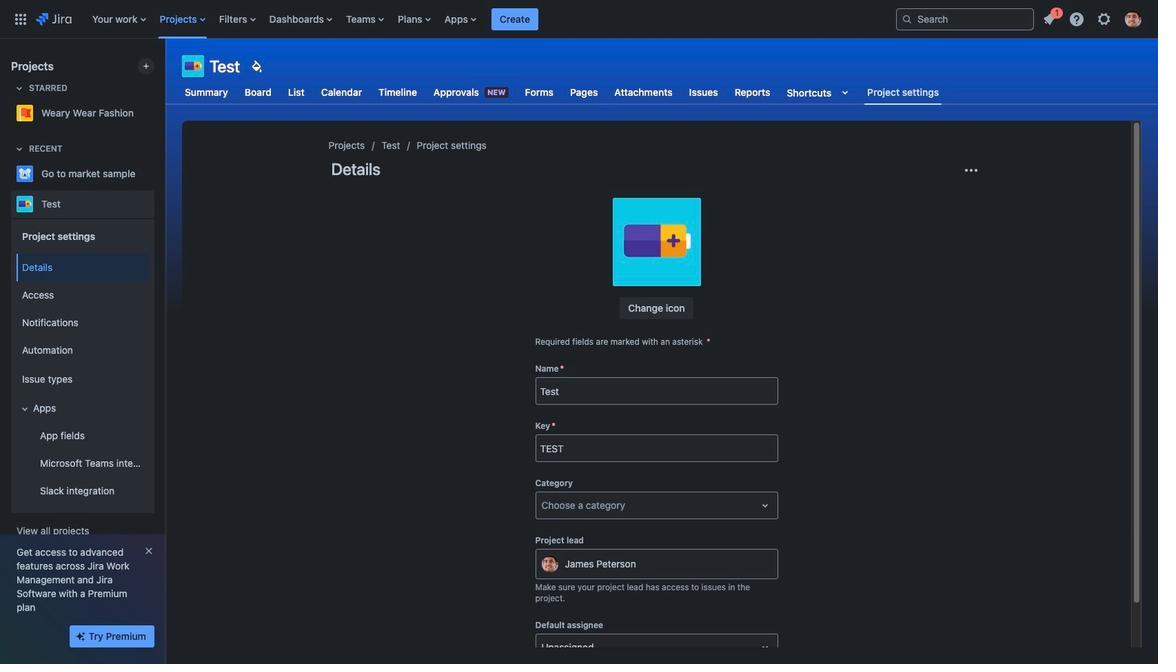 Task type: locate. For each thing, give the bounding box(es) containing it.
more image
[[963, 162, 980, 179]]

expand image
[[17, 401, 33, 417]]

None text field
[[542, 499, 544, 513], [542, 641, 544, 655], [542, 499, 544, 513], [542, 641, 544, 655]]

0 vertical spatial add to starred image
[[150, 166, 167, 182]]

2 add to starred image from the top
[[150, 196, 167, 212]]

settings image
[[1097, 11, 1113, 27]]

your profile and settings image
[[1126, 11, 1142, 27]]

appswitcher icon image
[[12, 11, 29, 27]]

1 vertical spatial open image
[[757, 640, 774, 656]]

None field
[[536, 379, 778, 404], [536, 436, 778, 461], [536, 379, 778, 404], [536, 436, 778, 461]]

0 vertical spatial open image
[[757, 497, 774, 514]]

set project background image
[[249, 58, 265, 74]]

1 open image from the top
[[757, 497, 774, 514]]

project avatar image
[[613, 198, 701, 286]]

add to starred image
[[150, 166, 167, 182], [150, 196, 167, 212]]

None search field
[[897, 8, 1035, 30]]

search image
[[902, 13, 913, 24]]

banner
[[0, 0, 1159, 39]]

group
[[14, 218, 149, 513], [14, 250, 149, 509]]

help image
[[1069, 11, 1086, 27]]

list
[[85, 0, 886, 38], [1037, 5, 1151, 31]]

open image
[[757, 497, 774, 514], [757, 640, 774, 656]]

1 vertical spatial add to starred image
[[150, 196, 167, 212]]

close premium upgrade banner image
[[143, 546, 155, 557]]

remove from starred image
[[150, 105, 167, 121]]

2 group from the top
[[14, 250, 149, 509]]

tab list
[[174, 80, 951, 105]]

collapse recent projects image
[[11, 141, 28, 157]]

1 group from the top
[[14, 218, 149, 513]]

jira image
[[36, 11, 72, 27], [36, 11, 72, 27]]

sidebar navigation image
[[150, 55, 181, 83]]

list item
[[492, 0, 539, 38], [1037, 5, 1064, 30]]



Task type: vqa. For each thing, say whether or not it's contained in the screenshot.
Standards.
no



Task type: describe. For each thing, give the bounding box(es) containing it.
collapse starred projects image
[[11, 80, 28, 97]]

1 add to starred image from the top
[[150, 166, 167, 182]]

primary element
[[8, 0, 886, 38]]

0 horizontal spatial list
[[85, 0, 886, 38]]

2 open image from the top
[[757, 640, 774, 656]]

0 horizontal spatial list item
[[492, 0, 539, 38]]

1 horizontal spatial list item
[[1037, 5, 1064, 30]]

create project image
[[141, 61, 152, 72]]

Search field
[[897, 8, 1035, 30]]

1 horizontal spatial list
[[1037, 5, 1151, 31]]

notifications image
[[1042, 11, 1058, 27]]



